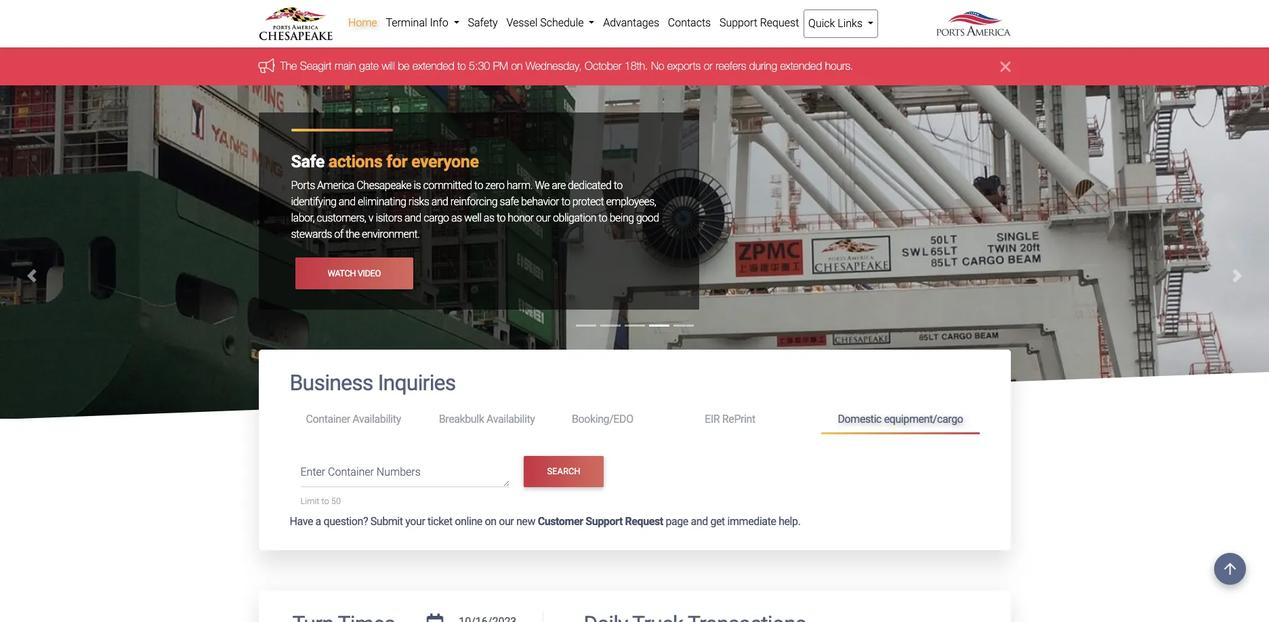 Task type: vqa. For each thing, say whether or not it's contained in the screenshot.
honor
yes



Task type: describe. For each thing, give the bounding box(es) containing it.
5:30
[[469, 60, 490, 72]]

for
[[386, 152, 407, 172]]

page
[[666, 515, 688, 528]]

the
[[346, 228, 360, 241]]

advantages link
[[599, 9, 664, 37]]

the seagirt main gate will be extended to 5:30 pm on wednesday, october 18th.  no exports or reefers during extended hours. link
[[280, 60, 854, 72]]

support request
[[720, 16, 799, 29]]

dedicated
[[568, 179, 611, 192]]

the
[[280, 60, 297, 72]]

equipment/cargo
[[884, 413, 963, 426]]

chesapeake
[[357, 179, 411, 192]]

safe actions for everyone
[[291, 152, 479, 172]]

will
[[382, 60, 395, 72]]

2 as from the left
[[484, 212, 494, 225]]

info
[[430, 16, 448, 29]]

customers,
[[317, 212, 366, 225]]

ports america chesapeake is committed to zero harm. we are dedicated to identifying and                         eliminating risks and reinforcing safe behavior to protect employees, labor, customers, v                         isitors and cargo as well as to honor our obligation to being good stewards of the environment.
[[291, 179, 659, 241]]

quick links
[[808, 17, 865, 30]]

watch video
[[328, 268, 381, 278]]

enter container numbers
[[301, 466, 421, 479]]

help.
[[779, 515, 801, 528]]

is
[[414, 179, 421, 192]]

safety image
[[0, 86, 1269, 622]]

we
[[535, 179, 549, 192]]

stewards
[[291, 228, 332, 241]]

seagirt
[[300, 60, 332, 72]]

quick links link
[[803, 9, 878, 38]]

availability for container availability
[[353, 413, 401, 426]]

container availability
[[306, 413, 401, 426]]

are
[[552, 179, 566, 192]]

support request link
[[715, 9, 803, 37]]

vessel schedule link
[[502, 9, 599, 37]]

limit to 50
[[301, 496, 341, 506]]

the seagirt main gate will be extended to 5:30 pm on wednesday, october 18th.  no exports or reefers during extended hours.
[[280, 60, 854, 72]]

terminal info link
[[382, 9, 464, 37]]

risks
[[408, 195, 429, 208]]

wednesday,
[[526, 60, 582, 72]]

on inside alert
[[511, 60, 523, 72]]

safe
[[291, 152, 324, 172]]

safety
[[468, 16, 498, 29]]

v
[[369, 212, 373, 225]]

obligation
[[553, 212, 596, 225]]

a
[[315, 515, 321, 528]]

immediate
[[727, 515, 776, 528]]

question?
[[324, 515, 368, 528]]

availability for breakbulk availability
[[487, 413, 535, 426]]

50
[[331, 496, 341, 506]]

breakbulk availability link
[[423, 407, 556, 432]]

Enter Container Numbers text field
[[301, 464, 510, 487]]

terminal info
[[386, 16, 451, 29]]

1 horizontal spatial request
[[760, 16, 799, 29]]

and inside the business inquiries 'main content'
[[691, 515, 708, 528]]

terminal
[[386, 16, 427, 29]]

container inside container availability link
[[306, 413, 350, 426]]

isitors
[[376, 212, 402, 225]]

your
[[405, 515, 425, 528]]

be
[[398, 60, 410, 72]]

advantages
[[603, 16, 659, 29]]

vessel
[[506, 16, 538, 29]]

employees,
[[606, 195, 656, 208]]

18th.
[[625, 60, 648, 72]]

1 extended from the left
[[413, 60, 454, 72]]

reinforcing
[[450, 195, 498, 208]]

cargo
[[424, 212, 449, 225]]

submit
[[370, 515, 403, 528]]

close image
[[1001, 59, 1011, 75]]

booking/edo
[[572, 413, 633, 426]]

search button
[[524, 456, 604, 487]]

numbers
[[377, 466, 421, 479]]

behavior
[[521, 195, 559, 208]]

to left being
[[599, 212, 607, 225]]

and down risks
[[405, 212, 421, 225]]

video
[[358, 268, 381, 278]]

booking/edo link
[[556, 407, 689, 432]]

schedule
[[540, 16, 584, 29]]

actions
[[328, 152, 382, 172]]

quick
[[808, 17, 835, 30]]

business inquiries
[[290, 370, 456, 396]]

enter
[[301, 466, 325, 479]]

watch video link
[[295, 258, 413, 289]]

no
[[651, 60, 664, 72]]



Task type: locate. For each thing, give the bounding box(es) containing it.
links
[[838, 17, 863, 30]]

0 vertical spatial support
[[720, 16, 757, 29]]

our inside ports america chesapeake is committed to zero harm. we are dedicated to identifying and                         eliminating risks and reinforcing safe behavior to protect employees, labor, customers, v                         isitors and cargo as well as to honor our obligation to being good stewards of the environment.
[[536, 212, 551, 225]]

0 horizontal spatial our
[[499, 515, 514, 528]]

request inside the business inquiries 'main content'
[[625, 515, 663, 528]]

being
[[610, 212, 634, 225]]

extended right be
[[413, 60, 454, 72]]

reefers
[[716, 60, 746, 72]]

to up employees,
[[614, 179, 623, 192]]

container down business
[[306, 413, 350, 426]]

harm.
[[507, 179, 533, 192]]

to down are
[[561, 195, 570, 208]]

and left get
[[691, 515, 708, 528]]

0 horizontal spatial support
[[586, 515, 623, 528]]

on inside the business inquiries 'main content'
[[485, 515, 496, 528]]

request left quick
[[760, 16, 799, 29]]

breakbulk availability
[[439, 413, 535, 426]]

1 vertical spatial support
[[586, 515, 623, 528]]

and
[[339, 195, 355, 208], [431, 195, 448, 208], [405, 212, 421, 225], [691, 515, 708, 528]]

support right customer at left bottom
[[586, 515, 623, 528]]

bullhorn image
[[259, 58, 280, 73]]

1 horizontal spatial availability
[[487, 413, 535, 426]]

as right the well
[[484, 212, 494, 225]]

on right "online"
[[485, 515, 496, 528]]

as
[[451, 212, 462, 225], [484, 212, 494, 225]]

pm
[[493, 60, 508, 72]]

1 vertical spatial our
[[499, 515, 514, 528]]

eliminating
[[358, 195, 406, 208]]

0 horizontal spatial as
[[451, 212, 462, 225]]

1 horizontal spatial as
[[484, 212, 494, 225]]

request left page
[[625, 515, 663, 528]]

availability down business inquiries at bottom
[[353, 413, 401, 426]]

container up 50
[[328, 466, 374, 479]]

zero
[[485, 179, 504, 192]]

extended right "during"
[[780, 60, 822, 72]]

america
[[317, 179, 354, 192]]

support inside the business inquiries 'main content'
[[586, 515, 623, 528]]

support
[[720, 16, 757, 29], [586, 515, 623, 528]]

0 horizontal spatial on
[[485, 515, 496, 528]]

1 horizontal spatial on
[[511, 60, 523, 72]]

and up cargo
[[431, 195, 448, 208]]

2 availability from the left
[[487, 413, 535, 426]]

to left 50
[[322, 496, 329, 506]]

as left the well
[[451, 212, 462, 225]]

business inquiries main content
[[248, 350, 1021, 622]]

our
[[536, 212, 551, 225], [499, 515, 514, 528]]

to
[[457, 60, 466, 72], [474, 179, 483, 192], [614, 179, 623, 192], [561, 195, 570, 208], [497, 212, 505, 225], [599, 212, 607, 225], [322, 496, 329, 506]]

labor,
[[291, 212, 314, 225]]

1 availability from the left
[[353, 413, 401, 426]]

calendar day image
[[427, 614, 443, 622]]

2 extended from the left
[[780, 60, 822, 72]]

eir
[[705, 413, 720, 426]]

go to top image
[[1214, 553, 1246, 585]]

1 vertical spatial container
[[328, 466, 374, 479]]

during
[[749, 60, 777, 72]]

everyone
[[411, 152, 479, 172]]

to inside the business inquiries 'main content'
[[322, 496, 329, 506]]

1 horizontal spatial our
[[536, 212, 551, 225]]

to left zero
[[474, 179, 483, 192]]

honor
[[508, 212, 534, 225]]

extended
[[413, 60, 454, 72], [780, 60, 822, 72]]

protect
[[572, 195, 604, 208]]

0 vertical spatial our
[[536, 212, 551, 225]]

availability right breakbulk
[[487, 413, 535, 426]]

0 horizontal spatial availability
[[353, 413, 401, 426]]

None text field
[[454, 611, 522, 622]]

0 vertical spatial container
[[306, 413, 350, 426]]

limit
[[301, 496, 319, 506]]

our inside the business inquiries 'main content'
[[499, 515, 514, 528]]

or
[[704, 60, 713, 72]]

1 horizontal spatial support
[[720, 16, 757, 29]]

vessel schedule
[[506, 16, 586, 29]]

get
[[710, 515, 725, 528]]

reprint
[[722, 413, 755, 426]]

the seagirt main gate will be extended to 5:30 pm on wednesday, october 18th.  no exports or reefers during extended hours. alert
[[0, 48, 1269, 86]]

inquiries
[[378, 370, 456, 396]]

watch
[[328, 268, 356, 278]]

request
[[760, 16, 799, 29], [625, 515, 663, 528]]

availability
[[353, 413, 401, 426], [487, 413, 535, 426]]

0 vertical spatial request
[[760, 16, 799, 29]]

0 vertical spatial on
[[511, 60, 523, 72]]

well
[[464, 212, 481, 225]]

home
[[348, 16, 377, 29]]

online
[[455, 515, 482, 528]]

domestic
[[838, 413, 882, 426]]

domestic equipment/cargo
[[838, 413, 963, 426]]

gate
[[359, 60, 379, 72]]

new
[[516, 515, 535, 528]]

search
[[547, 466, 580, 476]]

support up reefers
[[720, 16, 757, 29]]

container availability link
[[290, 407, 423, 432]]

main
[[335, 60, 356, 72]]

have
[[290, 515, 313, 528]]

customer support request link
[[538, 515, 663, 528]]

to inside alert
[[457, 60, 466, 72]]

1 vertical spatial on
[[485, 515, 496, 528]]

environment.
[[362, 228, 420, 241]]

have a question? submit your ticket online on our new customer support request page and get immediate help.
[[290, 515, 801, 528]]

0 horizontal spatial extended
[[413, 60, 454, 72]]

our left new
[[499, 515, 514, 528]]

ticket
[[428, 515, 452, 528]]

safe
[[500, 195, 519, 208]]

contacts
[[668, 16, 711, 29]]

identifying
[[291, 195, 336, 208]]

home link
[[344, 9, 382, 37]]

container
[[306, 413, 350, 426], [328, 466, 374, 479]]

our down behavior at top left
[[536, 212, 551, 225]]

and up customers,
[[339, 195, 355, 208]]

on right pm
[[511, 60, 523, 72]]

on
[[511, 60, 523, 72], [485, 515, 496, 528]]

customer
[[538, 515, 583, 528]]

october
[[585, 60, 622, 72]]

to down safe
[[497, 212, 505, 225]]

of
[[334, 228, 343, 241]]

to left 5:30
[[457, 60, 466, 72]]

eir reprint
[[705, 413, 755, 426]]

1 as from the left
[[451, 212, 462, 225]]

business
[[290, 370, 373, 396]]

domestic equipment/cargo link
[[822, 407, 980, 434]]

1 horizontal spatial extended
[[780, 60, 822, 72]]

ports
[[291, 179, 315, 192]]

good
[[636, 212, 659, 225]]

0 horizontal spatial request
[[625, 515, 663, 528]]

1 vertical spatial request
[[625, 515, 663, 528]]



